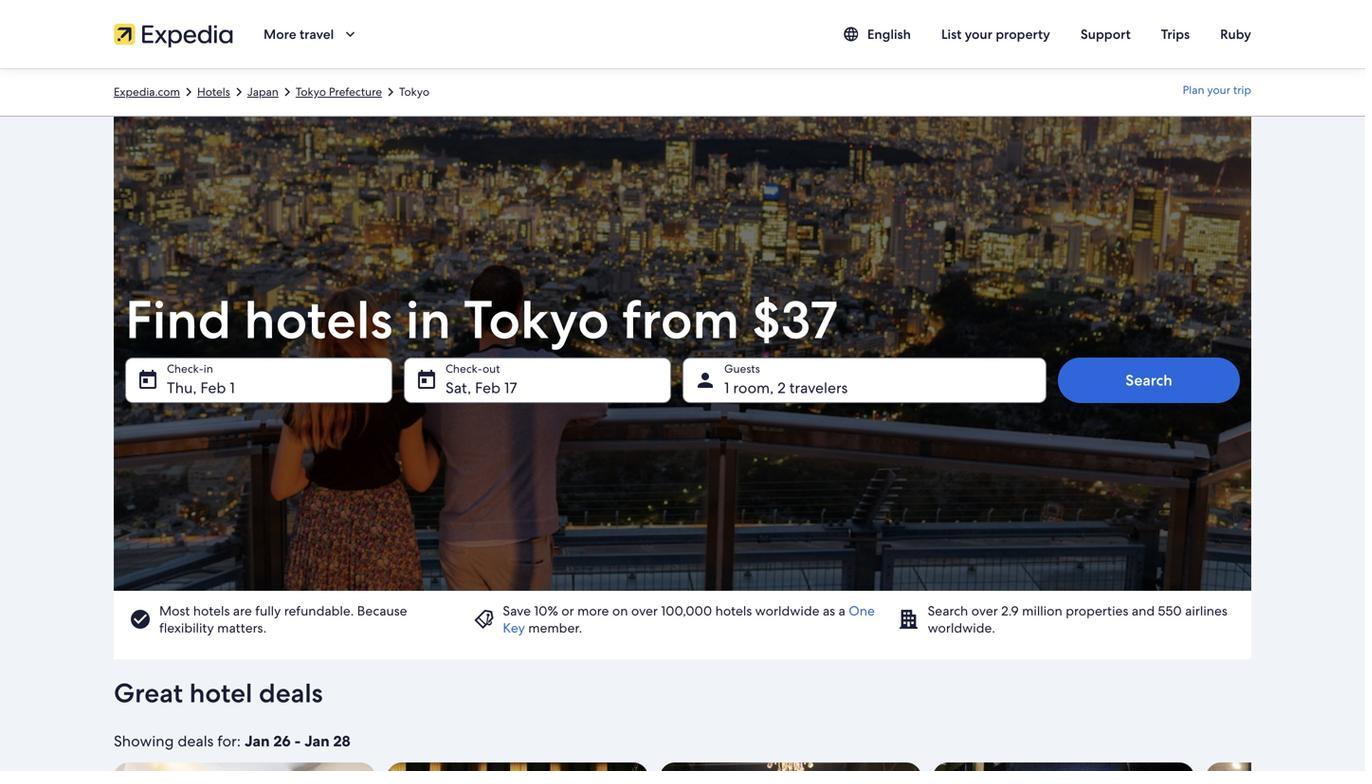 Task type: locate. For each thing, give the bounding box(es) containing it.
over right on
[[632, 602, 658, 619]]

tokyo prefecture
[[296, 84, 382, 99]]

are
[[233, 602, 252, 619]]

trips link
[[1146, 17, 1206, 51]]

your inside dropdown button
[[1208, 83, 1231, 97]]

2 directional image from the left
[[230, 83, 247, 101]]

find hotels in tokyo from $37 main content
[[0, 68, 1366, 771]]

2.9
[[1002, 602, 1019, 619]]

0 horizontal spatial feb
[[200, 378, 226, 398]]

more
[[578, 602, 609, 619]]

your right list
[[965, 26, 993, 43]]

tokyo left prefecture on the left of page
[[296, 84, 326, 99]]

trip
[[1234, 83, 1252, 97]]

1 horizontal spatial jan
[[305, 731, 330, 751]]

hotels for in
[[244, 285, 393, 354]]

1 horizontal spatial over
[[972, 602, 998, 619]]

tokyo right prefecture on the left of page
[[399, 84, 430, 99]]

tokyo for tokyo prefecture
[[296, 84, 326, 99]]

hotels inside most hotels are fully refundable. because flexibility matters.
[[193, 602, 230, 619]]

feb right thu,
[[200, 378, 226, 398]]

hotels up the thu, feb 1 button
[[244, 285, 393, 354]]

showing
[[114, 731, 174, 751]]

1 room, 2 travelers
[[725, 378, 848, 398]]

0 horizontal spatial search
[[928, 602, 969, 619]]

jan left 26
[[245, 731, 270, 751]]

wizard region
[[114, 117, 1252, 659]]

search inside button
[[1126, 370, 1173, 390]]

17
[[505, 378, 517, 398]]

plan your trip
[[1183, 83, 1252, 97]]

support link
[[1066, 17, 1146, 51]]

search for search over 2.9 million properties and 550 airlines worldwide.
[[928, 602, 969, 619]]

1 horizontal spatial tokyo
[[399, 84, 430, 99]]

hotels
[[244, 285, 393, 354], [193, 602, 230, 619], [716, 602, 752, 619]]

0 horizontal spatial your
[[965, 26, 993, 43]]

1 room, 2 travelers button
[[683, 358, 1047, 403]]

search inside search over 2.9 million properties and 550 airlines worldwide.
[[928, 602, 969, 619]]

2 horizontal spatial tokyo
[[464, 285, 610, 354]]

1 horizontal spatial feb
[[475, 378, 501, 398]]

1 horizontal spatial search
[[1126, 370, 1173, 390]]

1 feb from the left
[[200, 378, 226, 398]]

find hotels in tokyo from $37
[[125, 285, 838, 354]]

1 horizontal spatial deals
[[259, 676, 323, 710]]

more travel
[[264, 26, 334, 43]]

feb
[[200, 378, 226, 398], [475, 378, 501, 398]]

1 left room,
[[725, 378, 730, 398]]

refundable.
[[284, 602, 354, 619]]

list your property link
[[927, 17, 1066, 51]]

showing deals for: jan 26 - jan 28
[[114, 731, 351, 751]]

deals left for:
[[178, 731, 214, 751]]

one key link
[[503, 602, 875, 636]]

from
[[622, 285, 740, 354]]

for:
[[217, 731, 241, 751]]

4 directional image from the left
[[382, 83, 399, 101]]

550
[[1159, 602, 1182, 619]]

thu,
[[167, 378, 197, 398]]

english
[[868, 26, 911, 43]]

search for search
[[1126, 370, 1173, 390]]

plan
[[1183, 83, 1205, 97]]

your for list
[[965, 26, 993, 43]]

hotels left the are
[[193, 602, 230, 619]]

in
[[406, 285, 451, 354]]

0 horizontal spatial jan
[[245, 731, 270, 751]]

1 vertical spatial search
[[928, 602, 969, 619]]

airlines
[[1186, 602, 1228, 619]]

deals up -
[[259, 676, 323, 710]]

2 feb from the left
[[475, 378, 501, 398]]

on
[[613, 602, 628, 619]]

great hotel deals
[[114, 676, 323, 710]]

1 right thu,
[[230, 378, 235, 398]]

0 horizontal spatial 1
[[230, 378, 235, 398]]

sat,
[[446, 378, 471, 398]]

hotels right 100,000 in the bottom of the page
[[716, 602, 752, 619]]

and
[[1132, 602, 1155, 619]]

-
[[295, 731, 301, 751]]

matters.
[[217, 619, 267, 636]]

hotels for are
[[193, 602, 230, 619]]

feb for 1
[[200, 378, 226, 398]]

tokyo for tokyo
[[399, 84, 430, 99]]

0 vertical spatial your
[[965, 26, 993, 43]]

2 over from the left
[[972, 602, 998, 619]]

1 horizontal spatial your
[[1208, 83, 1231, 97]]

0 horizontal spatial over
[[632, 602, 658, 619]]

your for plan
[[1208, 83, 1231, 97]]

great
[[114, 676, 183, 710]]

your left the trip
[[1208, 83, 1231, 97]]

3 directional image from the left
[[279, 83, 296, 101]]

search
[[1126, 370, 1173, 390], [928, 602, 969, 619]]

save
[[503, 602, 531, 619]]

feb left 17
[[475, 378, 501, 398]]

sat, feb 17 button
[[404, 358, 671, 403]]

directional image
[[180, 83, 197, 101], [230, 83, 247, 101], [279, 83, 296, 101], [382, 83, 399, 101]]

1 horizontal spatial 1
[[725, 378, 730, 398]]

reception image
[[1206, 763, 1366, 771]]

properties
[[1066, 602, 1129, 619]]

save 10% or more on over 100,000 hotels worldwide as a
[[503, 602, 849, 619]]

0 vertical spatial search
[[1126, 370, 1173, 390]]

1 vertical spatial your
[[1208, 83, 1231, 97]]

1 vertical spatial deals
[[178, 731, 214, 751]]

10%
[[534, 602, 558, 619]]

over left the 2.9
[[972, 602, 998, 619]]

over
[[632, 602, 658, 619], [972, 602, 998, 619]]

deals
[[259, 676, 323, 710], [178, 731, 214, 751]]

directional image for hotels
[[230, 83, 247, 101]]

jan right -
[[305, 731, 330, 751]]

breadcrumbs region
[[0, 68, 1366, 117]]

directional image for japan
[[279, 83, 296, 101]]

0 horizontal spatial deals
[[178, 731, 214, 751]]

japan link
[[247, 84, 279, 100]]

room,
[[733, 378, 774, 398]]

2
[[778, 378, 786, 398]]

member.
[[525, 619, 582, 636]]

1 horizontal spatial hotels
[[244, 285, 393, 354]]

1 directional image from the left
[[180, 83, 197, 101]]

worldwide.
[[928, 619, 996, 636]]

key
[[503, 619, 525, 636]]

0 horizontal spatial tokyo
[[296, 84, 326, 99]]

0 horizontal spatial hotels
[[193, 602, 230, 619]]

1
[[230, 378, 235, 398], [725, 378, 730, 398]]

tokyo up sat, feb 17 button
[[464, 285, 610, 354]]

thu, feb 1
[[167, 378, 235, 398]]

plan your trip button
[[1183, 75, 1252, 109]]

tokyo
[[296, 84, 326, 99], [399, 84, 430, 99], [464, 285, 610, 354]]

your
[[965, 26, 993, 43], [1208, 83, 1231, 97]]

one key
[[503, 602, 875, 636]]

$37
[[752, 285, 838, 354]]

one
[[849, 602, 875, 619]]

japan
[[247, 84, 279, 99]]

search button
[[1058, 358, 1241, 403]]

jan
[[245, 731, 270, 751], [305, 731, 330, 751]]



Task type: describe. For each thing, give the bounding box(es) containing it.
more
[[264, 26, 297, 43]]

because
[[357, 602, 407, 619]]

hotel
[[189, 676, 253, 710]]

over inside search over 2.9 million properties and 550 airlines worldwide.
[[972, 602, 998, 619]]

100,000
[[661, 602, 712, 619]]

1 1 from the left
[[230, 378, 235, 398]]

ruby button
[[1206, 17, 1267, 51]]

interior entrance image
[[660, 763, 922, 771]]

property
[[996, 26, 1051, 43]]

ruby
[[1221, 26, 1252, 43]]

search over 2.9 million properties and 550 airlines worldwide.
[[928, 602, 1228, 636]]

front of property - evening/night image
[[387, 763, 649, 771]]

more travel button
[[248, 17, 374, 51]]

hotels
[[197, 84, 230, 99]]

hotels link
[[197, 84, 230, 100]]

list your property
[[942, 26, 1051, 43]]

2 jan from the left
[[305, 731, 330, 751]]

thu, feb 1 button
[[125, 358, 393, 403]]

expedia.com link
[[114, 84, 180, 100]]

1 jan from the left
[[245, 731, 270, 751]]

sat, feb 17
[[446, 378, 517, 398]]

directional image for tokyo prefecture
[[382, 83, 399, 101]]

support
[[1081, 26, 1131, 43]]

26
[[273, 731, 291, 751]]

find
[[125, 285, 231, 354]]

property entrance image
[[933, 763, 1195, 771]]

million
[[1022, 602, 1063, 619]]

list
[[942, 26, 962, 43]]

as
[[823, 602, 836, 619]]

trailing image
[[342, 26, 359, 43]]

expedia logo image
[[114, 21, 233, 47]]

a
[[839, 602, 846, 619]]

tokyo prefecture link
[[296, 84, 382, 100]]

english button
[[828, 17, 927, 51]]

fully
[[255, 602, 281, 619]]

1 over from the left
[[632, 602, 658, 619]]

2 1 from the left
[[725, 378, 730, 398]]

directional image for expedia.com
[[180, 83, 197, 101]]

small image
[[843, 26, 868, 43]]

expedia.com
[[114, 84, 180, 99]]

trips
[[1162, 26, 1190, 43]]

flexibility
[[159, 619, 214, 636]]

travelers
[[790, 378, 848, 398]]

most
[[159, 602, 190, 619]]

travel
[[300, 26, 334, 43]]

or
[[562, 602, 574, 619]]

28
[[333, 731, 351, 751]]

prefecture
[[329, 84, 382, 99]]

feb for 17
[[475, 378, 501, 398]]

tokyo inside 'wizard' region
[[464, 285, 610, 354]]

worldwide
[[756, 602, 820, 619]]

0 vertical spatial deals
[[259, 676, 323, 710]]

2 horizontal spatial hotels
[[716, 602, 752, 619]]

room image
[[114, 763, 376, 771]]

most hotels are fully refundable. because flexibility matters.
[[159, 602, 407, 636]]



Task type: vqa. For each thing, say whether or not it's contained in the screenshot.
Communication Center icon
no



